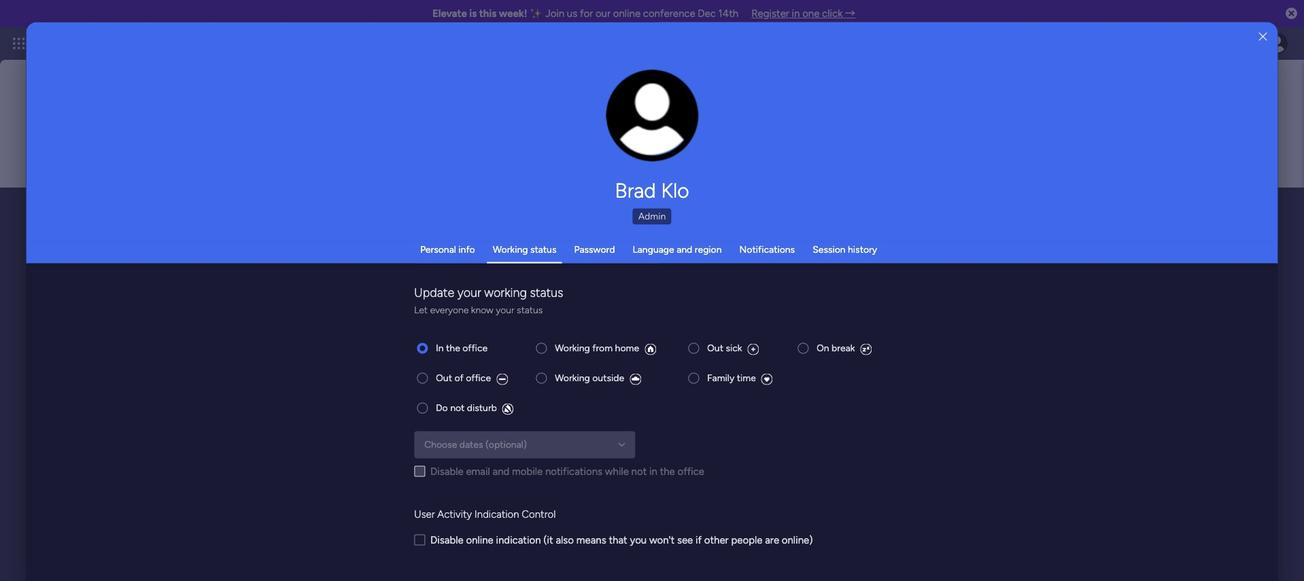 Task type: locate. For each thing, give the bounding box(es) containing it.
time
[[737, 372, 756, 384]]

0 horizontal spatial in
[[650, 466, 658, 478]]

office
[[463, 343, 488, 354], [466, 372, 491, 384], [678, 466, 705, 478]]

working left from
[[555, 343, 590, 354]]

register in one click →
[[752, 7, 856, 20]]

brad klo image
[[1267, 33, 1289, 54]]

1 vertical spatial working
[[555, 343, 590, 354]]

for
[[580, 7, 593, 20]]

while
[[605, 466, 629, 478]]

info
[[459, 244, 475, 255]]

out
[[708, 343, 724, 354], [436, 372, 452, 384]]

1 horizontal spatial not
[[632, 466, 647, 478]]

2 vertical spatial working
[[555, 372, 590, 384]]

in left one
[[792, 7, 800, 20]]

not right do
[[451, 402, 465, 414]]

disable down 'activity'
[[431, 534, 464, 547]]

and
[[677, 244, 693, 255], [493, 466, 510, 478]]

0 vertical spatial the
[[446, 343, 460, 354]]

your
[[458, 285, 482, 300], [496, 304, 515, 316]]

1 vertical spatial office
[[466, 372, 491, 384]]

our
[[596, 7, 611, 20]]

1 horizontal spatial online
[[613, 7, 641, 20]]

brad klo button
[[465, 178, 840, 203]]

0 vertical spatial office
[[463, 343, 488, 354]]

1 horizontal spatial the
[[660, 466, 675, 478]]

elevate is this week! ✨ join us for our online conference dec 14th
[[433, 7, 739, 20]]

0 horizontal spatial preview image
[[630, 374, 642, 385]]

0 horizontal spatial out
[[436, 372, 452, 384]]

us
[[567, 7, 578, 20]]

choose
[[425, 439, 457, 451]]

preview image right disturb
[[503, 404, 514, 415]]

the right in
[[446, 343, 460, 354]]

the right while
[[660, 466, 675, 478]]

1 horizontal spatial in
[[792, 7, 800, 20]]

select product image
[[12, 37, 26, 50]]

2 vertical spatial office
[[678, 466, 705, 478]]

and right "email"
[[493, 466, 510, 478]]

online down user activity indication control
[[466, 534, 494, 547]]

brad klo
[[615, 178, 690, 203]]

1 vertical spatial and
[[493, 466, 510, 478]]

your up know
[[458, 285, 482, 300]]

and left region
[[677, 244, 693, 255]]

do not disturb
[[436, 402, 497, 414]]

update
[[414, 285, 455, 300]]

disable down "choose" on the bottom left
[[431, 466, 464, 478]]

2 horizontal spatial preview image
[[762, 374, 773, 385]]

0 vertical spatial status
[[531, 244, 557, 255]]

0 horizontal spatial online
[[466, 534, 494, 547]]

0 vertical spatial your
[[458, 285, 482, 300]]

out left of
[[436, 372, 452, 384]]

from
[[593, 343, 613, 354]]

None field
[[156, 194, 1250, 223]]

preview image right outside
[[630, 374, 642, 385]]

1 vertical spatial out
[[436, 372, 452, 384]]

1 disable from the top
[[431, 466, 464, 478]]

in
[[436, 343, 444, 354]]

disable for disable email and mobile notifications while not in the office
[[431, 466, 464, 478]]

0 horizontal spatial and
[[493, 466, 510, 478]]

out of office
[[436, 372, 491, 384]]

0 vertical spatial working
[[493, 244, 528, 255]]

1 vertical spatial in
[[650, 466, 658, 478]]

0 vertical spatial and
[[677, 244, 693, 255]]

1 horizontal spatial out
[[708, 343, 724, 354]]

preview image up disturb
[[497, 374, 508, 385]]

not
[[451, 402, 465, 414], [632, 466, 647, 478]]

1 image
[[1106, 28, 1118, 43]]

the
[[446, 343, 460, 354], [660, 466, 675, 478]]

status down working
[[517, 304, 543, 316]]

on break
[[817, 343, 856, 354]]

family
[[708, 372, 735, 384]]

2 disable from the top
[[431, 534, 464, 547]]

working up working
[[493, 244, 528, 255]]

0 horizontal spatial your
[[458, 285, 482, 300]]

your down working
[[496, 304, 515, 316]]

picture
[[639, 134, 667, 145]]

working left outside
[[555, 372, 590, 384]]

not right while
[[632, 466, 647, 478]]

preview image
[[748, 344, 760, 355], [630, 374, 642, 385], [762, 374, 773, 385]]

let
[[414, 304, 428, 316]]

disable online indication (it also means that you won't see if other people are online)
[[431, 534, 813, 547]]

0 vertical spatial disable
[[431, 466, 464, 478]]

preview image right break
[[861, 344, 873, 355]]

in right while
[[650, 466, 658, 478]]

if
[[696, 534, 702, 547]]

working for working status
[[493, 244, 528, 255]]

preview image right home
[[645, 344, 657, 355]]

1 horizontal spatial preview image
[[748, 344, 760, 355]]

status
[[531, 244, 557, 255], [530, 285, 564, 300], [517, 304, 543, 316]]

preview image right time
[[762, 374, 773, 385]]

2 vertical spatial status
[[517, 304, 543, 316]]

personal info link
[[420, 244, 475, 255]]

disable
[[431, 466, 464, 478], [431, 534, 464, 547]]

session
[[813, 244, 846, 255]]

notifications
[[546, 466, 603, 478]]

that
[[609, 534, 628, 547]]

working for working outside
[[555, 372, 590, 384]]

1 vertical spatial disable
[[431, 534, 464, 547]]

activity
[[438, 508, 472, 520]]

klo
[[661, 178, 690, 203]]

1 horizontal spatial and
[[677, 244, 693, 255]]

0 horizontal spatial not
[[451, 402, 465, 414]]

week!
[[499, 7, 528, 20]]

online
[[613, 7, 641, 20], [466, 534, 494, 547]]

preview image for out sick
[[748, 344, 760, 355]]

this
[[479, 7, 497, 20]]

status right working
[[530, 285, 564, 300]]

preview image for on break
[[861, 344, 873, 355]]

status left the password
[[531, 244, 557, 255]]

working status
[[493, 244, 557, 255]]

14th
[[719, 7, 739, 20]]

0 vertical spatial out
[[708, 343, 724, 354]]

preview image
[[645, 344, 657, 355], [861, 344, 873, 355], [497, 374, 508, 385], [503, 404, 514, 415]]

out left sick
[[708, 343, 724, 354]]

out for out of office
[[436, 372, 452, 384]]

1 horizontal spatial your
[[496, 304, 515, 316]]

office for in the office
[[463, 343, 488, 354]]

preview image right sick
[[748, 344, 760, 355]]

in
[[792, 7, 800, 20], [650, 466, 658, 478]]

online right our on the left top
[[613, 7, 641, 20]]

indication
[[496, 534, 541, 547]]

working
[[493, 244, 528, 255], [555, 343, 590, 354], [555, 372, 590, 384]]



Task type: vqa. For each thing, say whether or not it's contained in the screenshot.
and to the right
yes



Task type: describe. For each thing, give the bounding box(es) containing it.
preview image for working outside
[[630, 374, 642, 385]]

dec
[[698, 7, 716, 20]]

→
[[846, 7, 856, 20]]

(optional)
[[486, 439, 527, 451]]

personal info
[[420, 244, 475, 255]]

personal
[[420, 244, 456, 255]]

also
[[556, 534, 574, 547]]

outside
[[593, 372, 625, 384]]

out for out sick
[[708, 343, 724, 354]]

indication
[[475, 508, 520, 520]]

online)
[[782, 534, 813, 547]]

means
[[577, 534, 607, 547]]

dates
[[460, 439, 483, 451]]

region
[[695, 244, 722, 255]]

1 vertical spatial status
[[530, 285, 564, 300]]

is
[[470, 7, 477, 20]]

other
[[705, 534, 729, 547]]

conference
[[643, 7, 696, 20]]

elevate
[[433, 7, 467, 20]]

preview image for family time
[[762, 374, 773, 385]]

preview image for do not disturb
[[503, 404, 514, 415]]

see
[[678, 534, 693, 547]]

1 vertical spatial not
[[632, 466, 647, 478]]

office for out of office
[[466, 372, 491, 384]]

you
[[630, 534, 647, 547]]

change profile picture button
[[607, 69, 699, 162]]

email
[[466, 466, 490, 478]]

1 vertical spatial the
[[660, 466, 675, 478]]

0 horizontal spatial the
[[446, 343, 460, 354]]

choose dates (optional)
[[425, 439, 527, 451]]

people
[[732, 534, 763, 547]]

know
[[471, 304, 494, 316]]

working from home
[[555, 343, 640, 354]]

0 vertical spatial not
[[451, 402, 465, 414]]

disable email and mobile notifications while not in the office
[[431, 466, 705, 478]]

0 vertical spatial in
[[792, 7, 800, 20]]

notifications link
[[740, 244, 795, 255]]

brad
[[615, 178, 656, 203]]

update your working status let everyone know your status
[[414, 285, 564, 316]]

won't
[[650, 534, 675, 547]]

register
[[752, 7, 790, 20]]

do
[[436, 402, 448, 414]]

password link
[[575, 244, 615, 255]]

are
[[766, 534, 780, 547]]

on
[[817, 343, 830, 354]]

out sick
[[708, 343, 743, 354]]

join
[[546, 7, 565, 20]]

profile
[[657, 123, 682, 133]]

change profile picture
[[624, 123, 682, 145]]

disturb
[[467, 402, 497, 414]]

sick
[[726, 343, 743, 354]]

1 vertical spatial your
[[496, 304, 515, 316]]

home
[[615, 343, 640, 354]]

preview image for working from home
[[645, 344, 657, 355]]

everyone
[[430, 304, 469, 316]]

preview image for out of office
[[497, 374, 508, 385]]

language
[[633, 244, 675, 255]]

language and region
[[633, 244, 722, 255]]

control
[[522, 508, 556, 520]]

family time
[[708, 372, 756, 384]]

disable for disable online indication (it also means that you won't see if other people are online)
[[431, 534, 464, 547]]

1 vertical spatial online
[[466, 534, 494, 547]]

language and region link
[[633, 244, 722, 255]]

(it
[[544, 534, 554, 547]]

password
[[575, 244, 615, 255]]

of
[[455, 372, 464, 384]]

working for working from home
[[555, 343, 590, 354]]

user activity indication control
[[414, 508, 556, 520]]

break
[[832, 343, 856, 354]]

admin
[[639, 210, 666, 222]]

working status link
[[493, 244, 557, 255]]

in the office
[[436, 343, 488, 354]]

session history
[[813, 244, 878, 255]]

one
[[803, 7, 820, 20]]

register in one click → link
[[752, 7, 856, 20]]

working
[[485, 285, 527, 300]]

change
[[624, 123, 654, 133]]

notifications
[[740, 244, 795, 255]]

user
[[414, 508, 435, 520]]

history
[[848, 244, 878, 255]]

0 vertical spatial online
[[613, 7, 641, 20]]

close image
[[1260, 32, 1268, 42]]

working outside
[[555, 372, 625, 384]]

mobile
[[512, 466, 543, 478]]

click
[[823, 7, 843, 20]]

✨
[[530, 7, 543, 20]]



